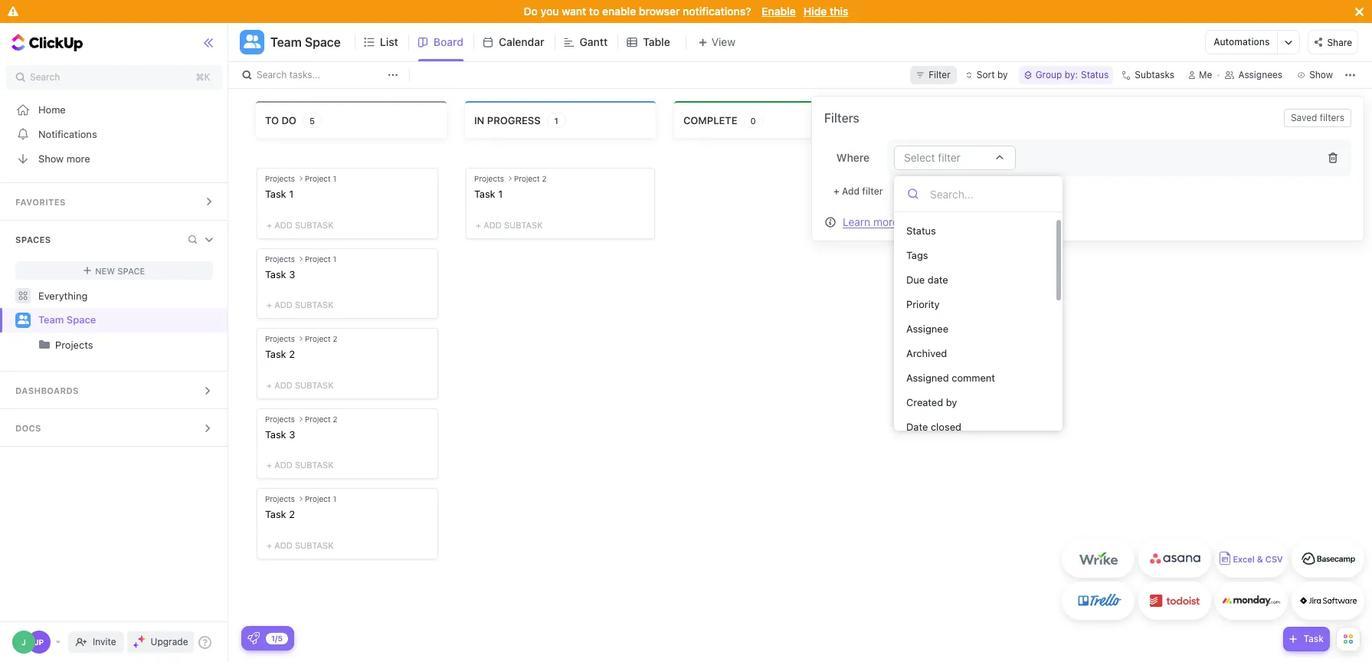 Task type: locate. For each thing, give the bounding box(es) containing it.
0 vertical spatial team
[[270, 35, 302, 49]]

project 2 for task 2
[[305, 334, 338, 343]]

space inside button
[[305, 35, 341, 49]]

task 3
[[265, 268, 295, 280], [265, 428, 295, 440]]

search tasks...
[[257, 69, 320, 80]]

complete
[[683, 114, 737, 126]]

tasks...
[[289, 69, 320, 80]]

status
[[906, 224, 936, 236]]

search up home
[[30, 71, 60, 83]]

search
[[257, 69, 287, 80], [30, 71, 60, 83]]

search for search
[[30, 71, 60, 83]]

in progress
[[474, 114, 541, 126]]

more right learn
[[873, 215, 899, 228]]

filter
[[938, 151, 961, 164], [862, 185, 883, 197]]

closed
[[931, 420, 962, 433]]

list
[[380, 35, 398, 48]]

automations
[[1214, 36, 1270, 48]]

+ add subtask down ‎task 2 on the left
[[267, 540, 334, 550]]

projects down task 2
[[265, 414, 295, 424]]

project 1 for ‎task 1
[[305, 174, 336, 183]]

2 3 from the top
[[289, 428, 295, 440]]

projects up ‎task 1
[[265, 174, 295, 183]]

+ add filter
[[834, 185, 883, 197]]

1 vertical spatial filters
[[933, 215, 961, 228]]

1 vertical spatial task 3
[[265, 428, 295, 440]]

0 vertical spatial more
[[66, 152, 90, 164]]

+ add subtask up ‎task 2 on the left
[[267, 460, 334, 470]]

2 vertical spatial space
[[67, 314, 96, 326]]

+ down where
[[834, 185, 840, 197]]

home link
[[0, 97, 229, 122]]

filter right select
[[938, 151, 961, 164]]

automations button
[[1206, 31, 1278, 54]]

2 project 1 from the top
[[305, 254, 336, 263]]

team inside team space link
[[38, 314, 64, 326]]

‎task
[[265, 188, 286, 200], [265, 508, 286, 521]]

1 vertical spatial 3
[[289, 428, 295, 440]]

projects up ‎task 2 on the left
[[265, 494, 295, 504]]

add down task 1
[[484, 220, 502, 230]]

0 vertical spatial project 2
[[514, 174, 547, 183]]

list link
[[380, 23, 404, 61]]

2 ‎task from the top
[[265, 508, 286, 521]]

space right new
[[117, 265, 145, 275]]

1 vertical spatial space
[[117, 265, 145, 275]]

project 1
[[305, 174, 336, 183], [305, 254, 336, 263], [305, 494, 336, 504]]

to
[[589, 5, 599, 18], [265, 114, 279, 126]]

0 vertical spatial filters
[[1320, 112, 1345, 123]]

team up search tasks...
[[270, 35, 302, 49]]

‎task for ‎task 1
[[265, 188, 286, 200]]

team space link
[[38, 308, 215, 333]]

browser
[[639, 5, 680, 18]]

0 vertical spatial filter
[[938, 151, 961, 164]]

search inside 'sidebar' navigation
[[30, 71, 60, 83]]

csv
[[1266, 554, 1283, 564]]

saved
[[1291, 112, 1317, 123]]

team space inside button
[[270, 35, 341, 49]]

do you want to enable browser notifications? enable hide this
[[524, 5, 849, 18]]

team
[[270, 35, 302, 49], [38, 314, 64, 326]]

1 vertical spatial project 1
[[305, 254, 336, 263]]

team space inside 'sidebar' navigation
[[38, 314, 96, 326]]

to right want in the left top of the page
[[589, 5, 599, 18]]

team inside the team space button
[[270, 35, 302, 49]]

5
[[309, 115, 315, 125]]

3 for project 1
[[289, 268, 295, 280]]

3 project 1 from the top
[[305, 494, 336, 504]]

⌘k
[[196, 71, 210, 83]]

2 vertical spatial project 1
[[305, 494, 336, 504]]

0 vertical spatial ‎task
[[265, 188, 286, 200]]

select filter button
[[894, 146, 1016, 170]]

hide
[[804, 5, 827, 18]]

space for team space link
[[67, 314, 96, 326]]

task 3 for project 2
[[265, 428, 295, 440]]

1 horizontal spatial space
[[117, 265, 145, 275]]

‎task for ‎task 2
[[265, 508, 286, 521]]

+ add subtask down ‎task 1
[[267, 220, 334, 230]]

filters right saved at the top of the page
[[1320, 112, 1345, 123]]

0
[[750, 115, 756, 125]]

projects link
[[2, 333, 215, 357], [55, 333, 215, 357]]

1 horizontal spatial filters
[[1320, 112, 1345, 123]]

project 2 for task 3
[[305, 414, 338, 424]]

Search tasks... text field
[[257, 64, 384, 86]]

to left "do"
[[265, 114, 279, 126]]

0 vertical spatial 3
[[289, 268, 295, 280]]

project 1 for ‎task 2
[[305, 494, 336, 504]]

notifications
[[38, 128, 97, 140]]

team space for the team space button
[[270, 35, 341, 49]]

filters
[[1320, 112, 1345, 123], [933, 215, 961, 228]]

invite
[[93, 636, 116, 647]]

1 vertical spatial more
[[873, 215, 899, 228]]

notifications?
[[683, 5, 751, 18]]

gantt link
[[580, 23, 614, 61]]

2 task 3 from the top
[[265, 428, 295, 440]]

date closed
[[906, 420, 962, 433]]

select
[[904, 151, 935, 164]]

2 horizontal spatial space
[[305, 35, 341, 49]]

1 ‎task from the top
[[265, 188, 286, 200]]

more
[[66, 152, 90, 164], [873, 215, 899, 228]]

date
[[928, 273, 948, 285]]

1 horizontal spatial filter
[[938, 151, 961, 164]]

+ down ‎task 2 on the left
[[267, 540, 272, 550]]

+ up task 2
[[267, 300, 272, 310]]

2 projects link from the left
[[55, 333, 215, 357]]

project
[[305, 174, 331, 183], [514, 174, 540, 183], [305, 254, 331, 263], [305, 334, 331, 343], [305, 414, 331, 424], [305, 494, 331, 504]]

progress
[[487, 114, 541, 126]]

saved filters
[[1291, 112, 1345, 123]]

2 vertical spatial project 2
[[305, 414, 338, 424]]

assignees
[[1239, 69, 1283, 80]]

0 vertical spatial to
[[589, 5, 599, 18]]

created by
[[906, 396, 957, 408]]

space up search tasks... 'text field'
[[305, 35, 341, 49]]

projects
[[265, 174, 295, 183], [474, 174, 504, 183], [265, 254, 295, 263], [265, 334, 295, 343], [55, 339, 93, 351], [265, 414, 295, 424], [265, 494, 295, 504]]

more for learn
[[873, 215, 899, 228]]

0 horizontal spatial filters
[[933, 215, 961, 228]]

filter inside dropdown button
[[938, 151, 961, 164]]

‎task 2
[[265, 508, 295, 521]]

table link
[[643, 23, 676, 61]]

add down ‎task 1
[[274, 220, 293, 230]]

1 horizontal spatial team
[[270, 35, 302, 49]]

filter up learn
[[862, 185, 883, 197]]

0 horizontal spatial team space
[[38, 314, 96, 326]]

0 horizontal spatial space
[[67, 314, 96, 326]]

add
[[842, 185, 860, 197], [274, 220, 293, 230], [484, 220, 502, 230], [274, 300, 293, 310], [274, 380, 293, 390], [274, 460, 293, 470], [274, 540, 293, 550]]

team space up tasks...
[[270, 35, 341, 49]]

to do
[[265, 114, 296, 126]]

0 horizontal spatial more
[[66, 152, 90, 164]]

0 horizontal spatial team
[[38, 314, 64, 326]]

1 vertical spatial ‎task
[[265, 508, 286, 521]]

1 vertical spatial project 2
[[305, 334, 338, 343]]

0 horizontal spatial filter
[[862, 185, 883, 197]]

space down everything
[[67, 314, 96, 326]]

1 task 3 from the top
[[265, 268, 295, 280]]

select filter
[[904, 151, 961, 164]]

0 vertical spatial task 3
[[265, 268, 295, 280]]

task 1
[[474, 188, 503, 200]]

more down notifications
[[66, 152, 90, 164]]

2
[[542, 174, 547, 183], [333, 334, 338, 343], [289, 348, 295, 360], [333, 414, 338, 424], [289, 508, 295, 521]]

+ add subtask down task 2
[[267, 380, 334, 390]]

1 horizontal spatial more
[[873, 215, 899, 228]]

share button
[[1308, 30, 1359, 54]]

team down everything
[[38, 314, 64, 326]]

1 vertical spatial to
[[265, 114, 279, 126]]

onboarding checklist button image
[[247, 632, 260, 644]]

onboarding checklist button element
[[247, 632, 260, 644]]

due
[[906, 273, 925, 285]]

assigned comment
[[906, 371, 995, 383]]

me
[[1199, 69, 1213, 80]]

filters right about
[[933, 215, 961, 228]]

+
[[834, 185, 840, 197], [267, 220, 272, 230], [476, 220, 481, 230], [267, 300, 272, 310], [267, 380, 272, 390], [267, 460, 272, 470], [267, 540, 272, 550]]

team for team space link
[[38, 314, 64, 326]]

1 vertical spatial team
[[38, 314, 64, 326]]

search left tasks...
[[257, 69, 287, 80]]

projects down everything
[[55, 339, 93, 351]]

1
[[554, 115, 558, 125], [333, 174, 336, 183], [289, 188, 294, 200], [498, 188, 503, 200], [333, 254, 336, 263], [333, 494, 336, 504]]

0 horizontal spatial search
[[30, 71, 60, 83]]

1 horizontal spatial search
[[257, 69, 287, 80]]

learn
[[843, 215, 871, 228]]

1 3 from the top
[[289, 268, 295, 280]]

1 vertical spatial team space
[[38, 314, 96, 326]]

1 horizontal spatial to
[[589, 5, 599, 18]]

1 vertical spatial filter
[[862, 185, 883, 197]]

docs
[[15, 423, 41, 433]]

0 vertical spatial space
[[305, 35, 341, 49]]

1 horizontal spatial team space
[[270, 35, 341, 49]]

space
[[305, 35, 341, 49], [117, 265, 145, 275], [67, 314, 96, 326]]

3
[[289, 268, 295, 280], [289, 428, 295, 440]]

0 vertical spatial project 1
[[305, 174, 336, 183]]

1 project 1 from the top
[[305, 174, 336, 183]]

more inside 'sidebar' navigation
[[66, 152, 90, 164]]

board
[[434, 35, 464, 48]]

0 vertical spatial team space
[[270, 35, 341, 49]]

2 for 2
[[333, 334, 338, 343]]

team space down everything
[[38, 314, 96, 326]]



Task type: describe. For each thing, give the bounding box(es) containing it.
archived
[[906, 347, 947, 359]]

upgrade link
[[127, 631, 194, 653]]

add down ‎task 2 on the left
[[274, 540, 293, 550]]

tags
[[906, 249, 928, 261]]

upgrade
[[151, 636, 188, 647]]

3 for project 2
[[289, 428, 295, 440]]

+ add subtask up task 2
[[267, 300, 334, 310]]

share
[[1327, 37, 1352, 48]]

filter
[[929, 69, 951, 80]]

where
[[837, 151, 870, 164]]

created
[[906, 396, 943, 408]]

add up learn
[[842, 185, 860, 197]]

you
[[541, 5, 559, 18]]

+ down task 2
[[267, 380, 272, 390]]

due date
[[906, 273, 948, 285]]

add down task 2
[[274, 380, 293, 390]]

table
[[643, 35, 670, 48]]

task 3 for project 1
[[265, 268, 295, 280]]

do
[[282, 114, 296, 126]]

learn more about filters link
[[843, 215, 961, 228]]

2 for 1
[[542, 174, 547, 183]]

Search... text field
[[930, 182, 1050, 205]]

space for the team space button
[[305, 35, 341, 49]]

team space button
[[264, 25, 341, 59]]

excel & csv link
[[1215, 539, 1288, 578]]

date
[[906, 420, 928, 433]]

priority
[[906, 298, 940, 310]]

new space
[[95, 265, 145, 275]]

team space for team space link
[[38, 314, 96, 326]]

user group image
[[17, 315, 29, 324]]

comment
[[952, 371, 995, 383]]

everything
[[38, 289, 88, 302]]

excel
[[1233, 554, 1255, 564]]

project 2 for task 1
[[514, 174, 547, 183]]

gantt
[[580, 35, 608, 48]]

home
[[38, 103, 66, 115]]

new
[[95, 265, 115, 275]]

filter button
[[910, 66, 957, 84]]

show
[[38, 152, 64, 164]]

favorites button
[[0, 183, 229, 220]]

task 2
[[265, 348, 295, 360]]

‎task 1
[[265, 188, 294, 200]]

1/5
[[271, 633, 283, 642]]

projects up task 2
[[265, 334, 295, 343]]

everything link
[[0, 284, 229, 308]]

+ down task 1
[[476, 220, 481, 230]]

projects inside the projects link
[[55, 339, 93, 351]]

by
[[946, 396, 957, 408]]

projects up task 1
[[474, 174, 504, 183]]

calendar
[[499, 35, 544, 48]]

assignees button
[[1219, 66, 1290, 84]]

1 projects link from the left
[[2, 333, 215, 357]]

+ add subtask down task 1
[[476, 220, 543, 230]]

in
[[474, 114, 485, 126]]

0 horizontal spatial to
[[265, 114, 279, 126]]

board link
[[434, 23, 470, 61]]

more for show
[[66, 152, 90, 164]]

+ down ‎task 1
[[267, 220, 272, 230]]

this
[[830, 5, 849, 18]]

want
[[562, 5, 586, 18]]

enable
[[762, 5, 796, 18]]

calendar link
[[499, 23, 551, 61]]

+ up ‎task 2 on the left
[[267, 460, 272, 470]]

2 for 3
[[333, 414, 338, 424]]

assignee
[[906, 322, 949, 334]]

sidebar navigation
[[0, 23, 229, 662]]

enable
[[602, 5, 636, 18]]

favorites
[[15, 197, 66, 207]]

show more
[[38, 152, 90, 164]]

search for search tasks...
[[257, 69, 287, 80]]

project 1 for task 3
[[305, 254, 336, 263]]

do
[[524, 5, 538, 18]]

projects down ‎task 1
[[265, 254, 295, 263]]

assigned
[[906, 371, 949, 383]]

excel & csv
[[1233, 554, 1283, 564]]

dashboards
[[15, 385, 79, 395]]

learn more about filters
[[843, 215, 961, 228]]

me button
[[1182, 66, 1219, 84]]

team for the team space button
[[270, 35, 302, 49]]

about
[[902, 215, 930, 228]]

add up task 2
[[274, 300, 293, 310]]

notifications link
[[0, 122, 229, 146]]

&
[[1257, 554, 1263, 564]]

add up ‎task 2 on the left
[[274, 460, 293, 470]]



Task type: vqa. For each thing, say whether or not it's contained in the screenshot.
first ‎TASK
yes



